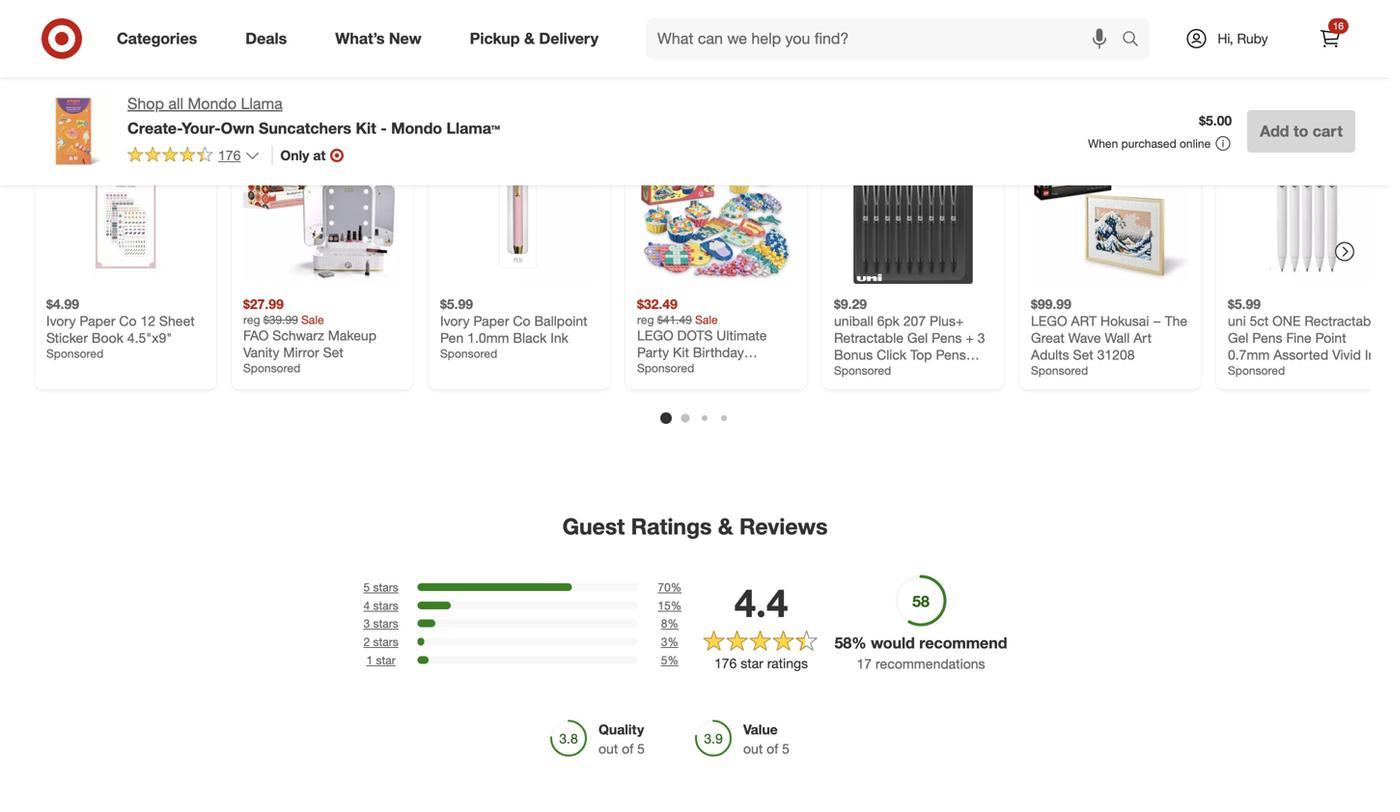 Task type: vqa. For each thing, say whether or not it's contained in the screenshot.
'Guest'
yes



Task type: locate. For each thing, give the bounding box(es) containing it.
lego up adults
[[1031, 312, 1068, 329]]

of inside quality out of 5
[[622, 740, 634, 757]]

1 horizontal spatial &
[[718, 513, 734, 540]]

70
[[658, 580, 671, 594]]

star
[[376, 653, 396, 667], [741, 655, 764, 672]]

lego dots ultimate party kit birthday cupcake crafts 41806 image
[[637, 125, 796, 284]]

% down 3 %
[[668, 653, 679, 667]]

2 vertical spatial 3
[[661, 634, 668, 649]]

pens inside $5.99 uni 5ct one rectractable gel pens fine point 0.7mm assorted vivid ink sponsored
[[1253, 329, 1283, 346]]

stars up 3 stars
[[373, 598, 399, 613]]

stars
[[373, 580, 399, 594], [373, 598, 399, 613], [373, 616, 399, 631], [373, 634, 399, 649]]

2 ivory from the left
[[440, 312, 470, 329]]

shop
[[127, 94, 164, 113]]

% for 8
[[668, 616, 679, 631]]

mondo right -
[[391, 119, 442, 137]]

1 horizontal spatial mondo
[[391, 119, 442, 137]]

set inside $27.99 reg $39.99 sale fao schwarz makeup vanity mirror set sponsored
[[323, 344, 344, 361]]

0 horizontal spatial out
[[599, 740, 618, 757]]

$27.99
[[243, 295, 284, 312]]

2 of from the left
[[767, 740, 779, 757]]

2 gel from the left
[[1229, 329, 1249, 346]]

$4.99 ivory paper co 12 sheet sticker book 4.5"x9" sponsored
[[46, 295, 195, 361]]

176 link
[[127, 146, 260, 168]]

reg inside $32.49 reg $41.49 sale lego dots ultimate party kit birthday cupcake crafts 41806
[[637, 312, 654, 327]]

set right mirror
[[323, 344, 344, 361]]

1 co from the left
[[119, 312, 137, 329]]

stars for 2 stars
[[373, 634, 399, 649]]

sponsored inside $27.99 reg $39.99 sale fao schwarz makeup vanity mirror set sponsored
[[243, 361, 301, 375]]

of down value
[[767, 740, 779, 757]]

0 horizontal spatial mondo
[[188, 94, 237, 113]]

$4.99
[[46, 295, 79, 312]]

0 vertical spatial 176
[[218, 147, 241, 164]]

online
[[1180, 136, 1211, 151]]

1 horizontal spatial reg
[[637, 312, 654, 327]]

$27.99 reg $39.99 sale fao schwarz makeup vanity mirror set sponsored
[[243, 295, 377, 375]]

sale
[[301, 312, 324, 327], [696, 312, 718, 327]]

$5.99 inside $5.99 uni 5ct one rectractable gel pens fine point 0.7mm assorted vivid ink sponsored
[[1229, 295, 1261, 312]]

3 down 8
[[661, 634, 668, 649]]

bonus
[[834, 346, 873, 363]]

sale inside $27.99 reg $39.99 sale fao schwarz makeup vanity mirror set sponsored
[[301, 312, 324, 327]]

ivory paper co ballpoint pen 1.0mm black ink image
[[440, 125, 599, 284]]

0 vertical spatial 3
[[978, 329, 986, 346]]

% up 8 % on the left bottom of the page
[[671, 598, 682, 613]]

ultimate
[[717, 327, 767, 344]]

llama™
[[447, 119, 500, 137]]

$39.99
[[264, 312, 298, 327]]

0 horizontal spatial &
[[524, 29, 535, 48]]

$5.99 for ivory
[[440, 295, 473, 312]]

stars down 4 stars
[[373, 616, 399, 631]]

0 vertical spatial kit
[[356, 119, 376, 137]]

0.7mm down the 5ct
[[1229, 346, 1270, 363]]

black inside "$5.99 ivory paper co ballpoint pen 1.0mm black ink sponsored"
[[513, 329, 547, 346]]

3 inside $9.29 uniball 6pk 207 plus+ retractable gel pens + 3 bonus click top pens 0.7mm black ink
[[978, 329, 986, 346]]

your-
[[182, 119, 221, 137]]

adults
[[1031, 346, 1070, 363]]

0 horizontal spatial star
[[376, 653, 396, 667]]

1 vertical spatial mondo
[[391, 119, 442, 137]]

lego
[[1031, 312, 1068, 329], [637, 327, 674, 344]]

add to cart button
[[1248, 110, 1356, 153]]

$5.99 inside "$5.99 ivory paper co ballpoint pen 1.0mm black ink sponsored"
[[440, 295, 473, 312]]

lego inside $99.99 lego art hokusai – the great wave wall art adults set 31208 sponsored
[[1031, 312, 1068, 329]]

kit left -
[[356, 119, 376, 137]]

lego inside $32.49 reg $41.49 sale lego dots ultimate party kit birthday cupcake crafts 41806
[[637, 327, 674, 344]]

0 horizontal spatial 0.7mm
[[834, 363, 876, 380]]

would
[[871, 634, 915, 652]]

1 horizontal spatial 3
[[661, 634, 668, 649]]

1 horizontal spatial ink
[[918, 363, 936, 380]]

0.7mm down retractable
[[834, 363, 876, 380]]

ratings
[[768, 655, 808, 672]]

41806
[[736, 361, 773, 378]]

1 horizontal spatial star
[[741, 655, 764, 672]]

0 horizontal spatial 3
[[364, 616, 370, 631]]

0 horizontal spatial set
[[323, 344, 344, 361]]

gel left the 5ct
[[1229, 329, 1249, 346]]

co left 12
[[119, 312, 137, 329]]

17
[[857, 655, 872, 672]]

star right 1
[[376, 653, 396, 667]]

% for 5
[[668, 653, 679, 667]]

& right pickup
[[524, 29, 535, 48]]

1 horizontal spatial 176
[[715, 655, 737, 672]]

pickup & delivery
[[470, 29, 599, 48]]

5 up the 4
[[364, 580, 370, 594]]

co for black
[[513, 312, 531, 329]]

paper right $4.99
[[80, 312, 115, 329]]

1 horizontal spatial of
[[767, 740, 779, 757]]

stars down 3 stars
[[373, 634, 399, 649]]

What can we help you find? suggestions appear below search field
[[646, 17, 1127, 60]]

image of create-your-own suncatchers kit - mondo llama™ image
[[35, 93, 112, 170]]

wall
[[1105, 329, 1130, 346]]

5 down quality
[[638, 740, 645, 757]]

star for 1
[[376, 653, 396, 667]]

5 down ratings
[[782, 740, 790, 757]]

% up 3 %
[[668, 616, 679, 631]]

ivory for sticker
[[46, 312, 76, 329]]

1 horizontal spatial kit
[[673, 344, 690, 361]]

5 inside quality out of 5
[[638, 740, 645, 757]]

2 out from the left
[[744, 740, 763, 757]]

vivid
[[1333, 346, 1362, 363]]

176 for 176 star ratings
[[715, 655, 737, 672]]

0 horizontal spatial ink
[[551, 329, 569, 346]]

1 horizontal spatial 0.7mm
[[1229, 346, 1270, 363]]

1 sale from the left
[[301, 312, 324, 327]]

what's
[[335, 29, 385, 48]]

paper inside $4.99 ivory paper co 12 sheet sticker book 4.5"x9" sponsored
[[80, 312, 115, 329]]

2 paper from the left
[[474, 312, 510, 329]]

$32.49
[[637, 295, 678, 312]]

ink inside $5.99 uni 5ct one rectractable gel pens fine point 0.7mm assorted vivid ink sponsored
[[1366, 346, 1383, 363]]

% down 8 % on the left bottom of the page
[[668, 634, 679, 649]]

gel right click
[[908, 329, 928, 346]]

176
[[218, 147, 241, 164], [715, 655, 737, 672]]

$5.99 for uni
[[1229, 295, 1261, 312]]

kit right party
[[673, 344, 690, 361]]

2 $5.99 from the left
[[1229, 295, 1261, 312]]

ivory for 1.0mm
[[440, 312, 470, 329]]

ink right 1.0mm at the left top
[[551, 329, 569, 346]]

0 horizontal spatial 176
[[218, 147, 241, 164]]

0 horizontal spatial ivory
[[46, 312, 76, 329]]

0 horizontal spatial black
[[513, 329, 547, 346]]

out
[[599, 740, 618, 757], [744, 740, 763, 757]]

reg
[[243, 312, 260, 327], [637, 312, 654, 327]]

pens right top
[[936, 346, 966, 363]]

1 horizontal spatial black
[[880, 363, 914, 380]]

paper for 1.0mm
[[474, 312, 510, 329]]

1 gel from the left
[[908, 329, 928, 346]]

sponsored
[[46, 346, 104, 361], [440, 346, 498, 361], [243, 361, 301, 375], [637, 361, 695, 375], [834, 363, 892, 378], [1031, 363, 1089, 378], [1229, 363, 1286, 378]]

of down quality
[[622, 740, 634, 757]]

ink
[[551, 329, 569, 346], [1366, 346, 1383, 363], [918, 363, 936, 380]]

quality out of 5
[[599, 721, 645, 757]]

birthday
[[693, 344, 744, 361]]

1 ivory from the left
[[46, 312, 76, 329]]

1 out from the left
[[599, 740, 618, 757]]

3 stars
[[364, 616, 399, 631]]

pickup
[[470, 29, 520, 48]]

& right ratings
[[718, 513, 734, 540]]

ivory inside $4.99 ivory paper co 12 sheet sticker book 4.5"x9" sponsored
[[46, 312, 76, 329]]

makeup
[[328, 327, 377, 344]]

user image by @donashaber image
[[19, 0, 236, 16]]

hi, ruby
[[1218, 30, 1269, 47]]

2 horizontal spatial ink
[[1366, 346, 1383, 363]]

reg for fao schwarz makeup vanity mirror set
[[243, 312, 260, 327]]

only at
[[280, 147, 326, 164]]

0 horizontal spatial gel
[[908, 329, 928, 346]]

pens left "+"
[[932, 329, 962, 346]]

stars up 4 stars
[[373, 580, 399, 594]]

recommendations
[[876, 655, 986, 672]]

ink right vivid
[[1366, 346, 1383, 363]]

of
[[622, 740, 634, 757], [767, 740, 779, 757]]

0 horizontal spatial reg
[[243, 312, 260, 327]]

% inside 58 % would recommend 17 recommendations
[[852, 634, 867, 652]]

reg left $41.49
[[637, 312, 654, 327]]

create-
[[127, 119, 182, 137]]

point
[[1316, 329, 1347, 346]]

0 horizontal spatial $5.99
[[440, 295, 473, 312]]

stars for 3 stars
[[373, 616, 399, 631]]

1 horizontal spatial out
[[744, 740, 763, 757]]

delivery
[[539, 29, 599, 48]]

0.7mm
[[1229, 346, 1270, 363], [834, 363, 876, 380]]

$5.99 left one
[[1229, 295, 1261, 312]]

of for quality
[[622, 740, 634, 757]]

1 vertical spatial &
[[718, 513, 734, 540]]

1 horizontal spatial set
[[1074, 346, 1094, 363]]

5
[[364, 580, 370, 594], [661, 653, 668, 667], [638, 740, 645, 757], [782, 740, 790, 757]]

0.7mm inside $9.29 uniball 6pk 207 plus+ retractable gel pens + 3 bonus click top pens 0.7mm black ink
[[834, 363, 876, 380]]

paper right pen
[[474, 312, 510, 329]]

1 horizontal spatial lego
[[1031, 312, 1068, 329]]

out down value
[[744, 740, 763, 757]]

0 horizontal spatial paper
[[80, 312, 115, 329]]

176 right 5 %
[[715, 655, 737, 672]]

sale right $39.99
[[301, 312, 324, 327]]

4 stars from the top
[[373, 634, 399, 649]]

1 horizontal spatial paper
[[474, 312, 510, 329]]

kit inside shop all mondo llama create-your-own suncatchers kit - mondo llama™
[[356, 119, 376, 137]]

1 horizontal spatial $5.99
[[1229, 295, 1261, 312]]

ruby
[[1238, 30, 1269, 47]]

ivory paper co 12 sheet sticker book 4.5"x9" image
[[46, 125, 205, 284]]

3
[[978, 329, 986, 346], [364, 616, 370, 631], [661, 634, 668, 649]]

1 vertical spatial 176
[[715, 655, 737, 672]]

2 stars from the top
[[373, 598, 399, 613]]

co for book
[[119, 312, 137, 329]]

ink right click
[[918, 363, 936, 380]]

when
[[1089, 136, 1119, 151]]

2 co from the left
[[513, 312, 531, 329]]

% up 17
[[852, 634, 867, 652]]

0 vertical spatial black
[[513, 329, 547, 346]]

kit inside $32.49 reg $41.49 sale lego dots ultimate party kit birthday cupcake crafts 41806
[[673, 344, 690, 361]]

black right 1.0mm at the left top
[[513, 329, 547, 346]]

$99.99 lego art hokusai – the great wave wall art adults set 31208 sponsored
[[1031, 295, 1188, 378]]

1 reg from the left
[[243, 312, 260, 327]]

0 horizontal spatial lego
[[637, 327, 674, 344]]

reg left $39.99
[[243, 312, 260, 327]]

5 %
[[661, 653, 679, 667]]

2 reg from the left
[[637, 312, 654, 327]]

out down quality
[[599, 740, 618, 757]]

ivory
[[46, 312, 76, 329], [440, 312, 470, 329]]

1 $5.99 from the left
[[440, 295, 473, 312]]

reg for lego dots ultimate party kit birthday cupcake crafts 41806
[[637, 312, 654, 327]]

mondo
[[188, 94, 237, 113], [391, 119, 442, 137]]

black down retractable
[[880, 363, 914, 380]]

products
[[698, 67, 793, 94]]

mondo up your-
[[188, 94, 237, 113]]

co inside $4.99 ivory paper co 12 sheet sticker book 4.5"x9" sponsored
[[119, 312, 137, 329]]

3 up 2 on the left bottom of page
[[364, 616, 370, 631]]

3 stars from the top
[[373, 616, 399, 631]]

sale inside $32.49 reg $41.49 sale lego dots ultimate party kit birthday cupcake crafts 41806
[[696, 312, 718, 327]]

0 horizontal spatial of
[[622, 740, 634, 757]]

set
[[323, 344, 344, 361], [1074, 346, 1094, 363]]

out inside value out of 5
[[744, 740, 763, 757]]

1 paper from the left
[[80, 312, 115, 329]]

2 sale from the left
[[696, 312, 718, 327]]

ink inside $9.29 uniball 6pk 207 plus+ retractable gel pens + 3 bonus click top pens 0.7mm black ink
[[918, 363, 936, 380]]

$5.99 up pen
[[440, 295, 473, 312]]

sale right $41.49
[[696, 312, 718, 327]]

3 right "+"
[[978, 329, 986, 346]]

value out of 5
[[744, 721, 790, 757]]

1 vertical spatial black
[[880, 363, 914, 380]]

paper inside "$5.99 ivory paper co ballpoint pen 1.0mm black ink sponsored"
[[474, 312, 510, 329]]

1 horizontal spatial sale
[[696, 312, 718, 327]]

top
[[911, 346, 933, 363]]

% for 3
[[668, 634, 679, 649]]

star left ratings
[[741, 655, 764, 672]]

stars for 5 stars
[[373, 580, 399, 594]]

out inside quality out of 5
[[599, 740, 618, 757]]

paper for sticker
[[80, 312, 115, 329]]

176 for 176
[[218, 147, 241, 164]]

when purchased online
[[1089, 136, 1211, 151]]

what's new
[[335, 29, 422, 48]]

value
[[744, 721, 778, 738]]

16
[[1334, 20, 1344, 32]]

1 vertical spatial kit
[[673, 344, 690, 361]]

purchased
[[1122, 136, 1177, 151]]

1 of from the left
[[622, 740, 634, 757]]

% up 15 %
[[671, 580, 682, 594]]

0 horizontal spatial co
[[119, 312, 137, 329]]

of inside value out of 5
[[767, 740, 779, 757]]

ivory inside "$5.99 ivory paper co ballpoint pen 1.0mm black ink sponsored"
[[440, 312, 470, 329]]

1 horizontal spatial co
[[513, 312, 531, 329]]

5 stars
[[364, 580, 399, 594]]

0 horizontal spatial kit
[[356, 119, 376, 137]]

176 down own
[[218, 147, 241, 164]]

reg inside $27.99 reg $39.99 sale fao schwarz makeup vanity mirror set sponsored
[[243, 312, 260, 327]]

$5.00
[[1200, 112, 1233, 129]]

co inside "$5.99 ivory paper co ballpoint pen 1.0mm black ink sponsored"
[[513, 312, 531, 329]]

0 vertical spatial mondo
[[188, 94, 237, 113]]

2 horizontal spatial 3
[[978, 329, 986, 346]]

1 vertical spatial 3
[[364, 616, 370, 631]]

ink inside "$5.99 ivory paper co ballpoint pen 1.0mm black ink sponsored"
[[551, 329, 569, 346]]

co right 1.0mm at the left top
[[513, 312, 531, 329]]

pens left fine
[[1253, 329, 1283, 346]]

8
[[661, 616, 668, 631]]

1 horizontal spatial gel
[[1229, 329, 1249, 346]]

deals link
[[229, 17, 311, 60]]

1 star
[[366, 653, 396, 667]]

1 horizontal spatial ivory
[[440, 312, 470, 329]]

to
[[1294, 122, 1309, 141]]

lego down $32.49
[[637, 327, 674, 344]]

fao schwarz makeup vanity mirror set image
[[243, 125, 402, 284]]

cart
[[1313, 122, 1343, 141]]

0 horizontal spatial sale
[[301, 312, 324, 327]]

1 stars from the top
[[373, 580, 399, 594]]

set left 31208
[[1074, 346, 1094, 363]]



Task type: describe. For each thing, give the bounding box(es) containing it.
$9.29
[[834, 295, 867, 312]]

uni
[[1229, 312, 1247, 329]]

star for 176
[[741, 655, 764, 672]]

the
[[1165, 312, 1188, 329]]

add
[[1261, 122, 1290, 141]]

–
[[1153, 312, 1162, 329]]

sponsored inside $5.99 uni 5ct one rectractable gel pens fine point 0.7mm assorted vivid ink sponsored
[[1229, 363, 1286, 378]]

kit for party
[[673, 344, 690, 361]]

featured products
[[598, 67, 793, 94]]

$5.99 uni 5ct one rectractable gel pens fine point 0.7mm assorted vivid ink sponsored
[[1229, 295, 1383, 378]]

out for quality out of 5
[[599, 740, 618, 757]]

quality
[[599, 721, 644, 738]]

sponsored inside "$5.99 ivory paper co ballpoint pen 1.0mm black ink sponsored"
[[440, 346, 498, 361]]

4 stars
[[364, 598, 399, 613]]

0 vertical spatial &
[[524, 29, 535, 48]]

fao
[[243, 327, 269, 344]]

categories link
[[100, 17, 221, 60]]

stars for 4 stars
[[373, 598, 399, 613]]

sponsored inside $4.99 ivory paper co 12 sheet sticker book 4.5"x9" sponsored
[[46, 346, 104, 361]]

deals
[[246, 29, 287, 48]]

assorted
[[1274, 346, 1329, 363]]

$99.99
[[1031, 295, 1072, 312]]

at
[[313, 147, 326, 164]]

% for 70
[[671, 580, 682, 594]]

search button
[[1114, 17, 1160, 64]]

3 for 3 stars
[[364, 616, 370, 631]]

176 star ratings
[[715, 655, 808, 672]]

gel inside $9.29 uniball 6pk 207 plus+ retractable gel pens + 3 bonus click top pens 0.7mm black ink
[[908, 329, 928, 346]]

one
[[1273, 312, 1301, 329]]

4
[[364, 598, 370, 613]]

black inside $9.29 uniball 6pk 207 plus+ retractable gel pens + 3 bonus click top pens 0.7mm black ink
[[880, 363, 914, 380]]

15
[[658, 598, 671, 613]]

sponsored inside $99.99 lego art hokusai – the great wave wall art adults set 31208 sponsored
[[1031, 363, 1089, 378]]

click
[[877, 346, 907, 363]]

2 stars
[[364, 634, 399, 649]]

207
[[904, 312, 926, 329]]

58
[[835, 634, 852, 652]]

schwarz
[[273, 327, 324, 344]]

$9.29 uniball 6pk 207 plus+ retractable gel pens + 3 bonus click top pens 0.7mm black ink
[[834, 295, 986, 380]]

8 %
[[661, 616, 679, 631]]

plus+
[[930, 312, 964, 329]]

new
[[389, 29, 422, 48]]

5 down 3 %
[[661, 653, 668, 667]]

out for value out of 5
[[744, 740, 763, 757]]

of for value
[[767, 740, 779, 757]]

4.5"x9"
[[127, 329, 172, 346]]

$32.49 reg $41.49 sale lego dots ultimate party kit birthday cupcake crafts 41806
[[637, 295, 773, 378]]

own
[[221, 119, 255, 137]]

featured
[[598, 67, 692, 94]]

3 for 3 %
[[661, 634, 668, 649]]

crafts
[[695, 361, 732, 378]]

kit for suncatchers
[[356, 119, 376, 137]]

0.7mm inside $5.99 uni 5ct one rectractable gel pens fine point 0.7mm assorted vivid ink sponsored
[[1229, 346, 1270, 363]]

sticker
[[46, 329, 88, 346]]

1
[[366, 653, 373, 667]]

rectractable
[[1305, 312, 1382, 329]]

set inside $99.99 lego art hokusai – the great wave wall art adults set 31208 sponsored
[[1074, 346, 1094, 363]]

party
[[637, 344, 669, 361]]

1.0mm
[[468, 329, 509, 346]]

sheet
[[159, 312, 195, 329]]

guest
[[563, 513, 625, 540]]

gel inside $5.99 uni 5ct one rectractable gel pens fine point 0.7mm assorted vivid ink sponsored
[[1229, 329, 1249, 346]]

5ct
[[1250, 312, 1269, 329]]

reviews
[[740, 513, 828, 540]]

uniball
[[834, 312, 874, 329]]

ballpoint
[[535, 312, 588, 329]]

uniball 6pk 207 plus+ retractable gel pens + 3 bonus click top pens 0.7mm black ink image
[[834, 125, 993, 284]]

pen
[[440, 329, 464, 346]]

vanity
[[243, 344, 280, 361]]

lego art hokusai – the great wave wall art adults set 31208 image
[[1031, 125, 1190, 284]]

suncatchers
[[259, 119, 352, 137]]

book
[[92, 329, 124, 346]]

uni 5ct one rectractable gel pens fine point 0.7mm assorted vivid ink image
[[1229, 125, 1387, 284]]

great
[[1031, 329, 1065, 346]]

what's new link
[[319, 17, 446, 60]]

31208
[[1098, 346, 1135, 363]]

3 %
[[661, 634, 679, 649]]

pickup & delivery link
[[454, 17, 623, 60]]

58 % would recommend 17 recommendations
[[835, 634, 1008, 672]]

retractable
[[834, 329, 904, 346]]

$41.49
[[658, 312, 692, 327]]

% for 15
[[671, 598, 682, 613]]

6pk
[[878, 312, 900, 329]]

15 %
[[658, 598, 682, 613]]

art
[[1072, 312, 1097, 329]]

sale for schwarz
[[301, 312, 324, 327]]

2
[[364, 634, 370, 649]]

only
[[280, 147, 309, 164]]

5 inside value out of 5
[[782, 740, 790, 757]]

+
[[966, 329, 974, 346]]

12
[[140, 312, 156, 329]]

hi,
[[1218, 30, 1234, 47]]

mirror
[[283, 344, 319, 361]]

categories
[[117, 29, 197, 48]]

sale for dots
[[696, 312, 718, 327]]

$5.99 ivory paper co ballpoint pen 1.0mm black ink sponsored
[[440, 295, 588, 361]]

% for 58
[[852, 634, 867, 652]]

recommend
[[920, 634, 1008, 652]]

cupcake
[[637, 361, 691, 378]]

user image by @kailee_wright image
[[1178, 0, 1391, 16]]

70 %
[[658, 580, 682, 594]]



